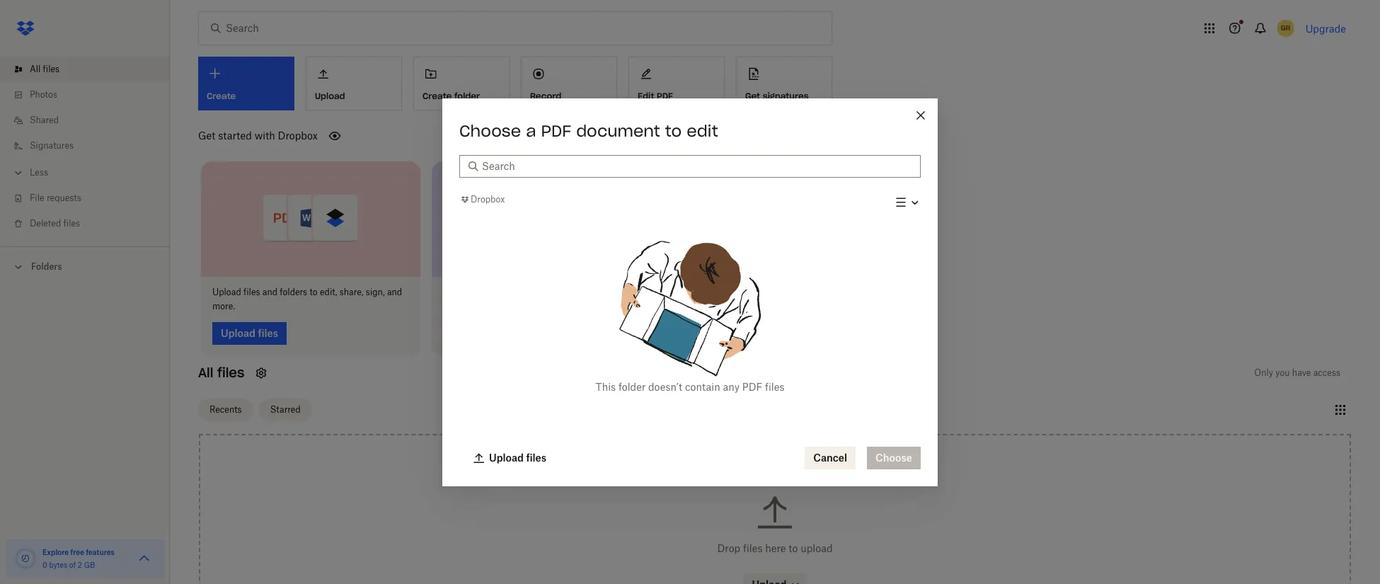 Task type: locate. For each thing, give the bounding box(es) containing it.
install
[[443, 286, 468, 297]]

0 horizontal spatial all
[[30, 64, 41, 74]]

get inside get signatures button
[[745, 90, 760, 101]]

2 on from the left
[[549, 286, 559, 297]]

explore
[[42, 548, 69, 556]]

0 vertical spatial get
[[745, 90, 760, 101]]

1 vertical spatial upload
[[489, 451, 524, 463]]

1 horizontal spatial folder
[[619, 381, 646, 393]]

1 horizontal spatial pdf
[[657, 90, 673, 101]]

pdf right any
[[742, 381, 763, 393]]

pdf right a
[[541, 121, 571, 141]]

0 vertical spatial folder
[[454, 90, 480, 101]]

photos
[[30, 89, 57, 100]]

folders button
[[0, 256, 170, 277]]

record button
[[521, 57, 617, 110]]

4 and from the left
[[770, 286, 785, 297]]

and right sign, on the left of the page
[[387, 286, 402, 297]]

requests
[[47, 193, 81, 203]]

0 horizontal spatial pdf
[[541, 121, 571, 141]]

get signatures button
[[736, 57, 833, 110]]

pdf right edit
[[657, 90, 673, 101]]

upload inside upload files and folders to edit, share, sign, and more.
[[212, 286, 241, 297]]

bytes
[[49, 561, 67, 569]]

0 vertical spatial pdf
[[657, 90, 673, 101]]

files inside button
[[526, 451, 547, 463]]

edit,
[[320, 286, 337, 297]]

this
[[596, 381, 616, 393]]

1 vertical spatial dropbox
[[471, 194, 505, 205]]

recents button
[[198, 399, 253, 421]]

1 horizontal spatial with
[[719, 286, 737, 297]]

folder inside button
[[454, 90, 480, 101]]

Search text field
[[482, 158, 913, 174]]

install on desktop to work on files offline and stay synced.
[[443, 286, 623, 311]]

edit up search text field
[[687, 121, 718, 141]]

1 horizontal spatial all
[[198, 364, 213, 381]]

dropbox
[[278, 130, 318, 142], [471, 194, 505, 205]]

with
[[255, 130, 275, 142], [719, 286, 737, 297]]

1 vertical spatial folder
[[619, 381, 646, 393]]

on
[[470, 286, 480, 297], [549, 286, 559, 297]]

with right started
[[255, 130, 275, 142]]

on up synced.
[[470, 286, 480, 297]]

upload
[[212, 286, 241, 297], [489, 451, 524, 463]]

signatures
[[763, 90, 809, 101]]

folder
[[454, 90, 480, 101], [619, 381, 646, 393]]

create folder
[[423, 90, 480, 101]]

all files up the recents
[[198, 364, 245, 381]]

with for files
[[719, 286, 737, 297]]

upload inside button
[[489, 451, 524, 463]]

1 vertical spatial edit
[[818, 286, 833, 297]]

to left work
[[517, 286, 525, 297]]

edit
[[687, 121, 718, 141], [818, 286, 833, 297]]

drop
[[717, 542, 741, 554]]

0 horizontal spatial with
[[255, 130, 275, 142]]

0 horizontal spatial edit
[[687, 121, 718, 141]]

dropbox link
[[459, 192, 505, 207]]

dropbox image
[[11, 14, 40, 42]]

2 vertical spatial pdf
[[742, 381, 763, 393]]

dropbox right started
[[278, 130, 318, 142]]

1 horizontal spatial upload
[[489, 451, 524, 463]]

0 vertical spatial with
[[255, 130, 275, 142]]

deleted files
[[30, 218, 80, 229]]

2 horizontal spatial pdf
[[742, 381, 763, 393]]

list containing all files
[[0, 48, 170, 246]]

recents
[[210, 404, 242, 415]]

and left "control"
[[770, 286, 785, 297]]

signatures
[[30, 140, 74, 151]]

1 vertical spatial pdf
[[541, 121, 571, 141]]

access.
[[674, 301, 703, 311]]

0 vertical spatial upload
[[212, 286, 241, 297]]

and inside install on desktop to work on files offline and stay synced.
[[608, 286, 623, 297]]

get started with dropbox
[[198, 130, 318, 142]]

any
[[723, 381, 740, 393]]

files
[[43, 64, 60, 74], [63, 218, 80, 229], [244, 286, 260, 297], [562, 286, 578, 297], [700, 286, 717, 297], [217, 364, 245, 381], [765, 381, 785, 393], [526, 451, 547, 463], [743, 542, 763, 554]]

cancel
[[814, 451, 847, 463]]

with inside "share files with anyone and control edit or view access."
[[719, 286, 737, 297]]

0 horizontal spatial dropbox
[[278, 130, 318, 142]]

0 horizontal spatial get
[[198, 130, 215, 142]]

all up photos
[[30, 64, 41, 74]]

0 horizontal spatial all files
[[30, 64, 60, 74]]

and left folders
[[263, 286, 278, 297]]

1 vertical spatial all files
[[198, 364, 245, 381]]

1 horizontal spatial all files
[[198, 364, 245, 381]]

1 horizontal spatial on
[[549, 286, 559, 297]]

work
[[527, 286, 547, 297]]

edit pdf button
[[629, 57, 725, 110]]

0 vertical spatial all
[[30, 64, 41, 74]]

sign,
[[366, 286, 385, 297]]

pdf
[[657, 90, 673, 101], [541, 121, 571, 141], [742, 381, 763, 393]]

folder right this
[[619, 381, 646, 393]]

drop files here to upload
[[717, 542, 833, 554]]

list
[[0, 48, 170, 246]]

edit
[[638, 90, 654, 101]]

get
[[745, 90, 760, 101], [198, 130, 215, 142]]

all files list item
[[0, 57, 170, 82]]

get for get started with dropbox
[[198, 130, 215, 142]]

on right work
[[549, 286, 559, 297]]

folder right "create"
[[454, 90, 480, 101]]

to down edit pdf
[[665, 121, 682, 141]]

and
[[263, 286, 278, 297], [387, 286, 402, 297], [608, 286, 623, 297], [770, 286, 785, 297]]

edit pdf
[[638, 90, 673, 101]]

1 horizontal spatial edit
[[818, 286, 833, 297]]

all files up photos
[[30, 64, 60, 74]]

0 horizontal spatial on
[[470, 286, 480, 297]]

1 horizontal spatial dropbox
[[471, 194, 505, 205]]

1 horizontal spatial get
[[745, 90, 760, 101]]

file requests link
[[11, 185, 170, 211]]

0 horizontal spatial upload
[[212, 286, 241, 297]]

and right offline
[[608, 286, 623, 297]]

to inside dialog
[[665, 121, 682, 141]]

share
[[674, 286, 698, 297]]

to
[[665, 121, 682, 141], [310, 286, 318, 297], [517, 286, 525, 297], [789, 542, 798, 554]]

to inside install on desktop to work on files offline and stay synced.
[[517, 286, 525, 297]]

all
[[30, 64, 41, 74], [198, 364, 213, 381]]

1 vertical spatial get
[[198, 130, 215, 142]]

3 and from the left
[[608, 286, 623, 297]]

quota usage element
[[14, 547, 37, 570]]

all files
[[30, 64, 60, 74], [198, 364, 245, 381]]

edit left the or
[[818, 286, 833, 297]]

photos link
[[11, 82, 170, 108]]

folder inside choose a pdf document to edit dialog
[[619, 381, 646, 393]]

access
[[1314, 367, 1341, 378]]

1 and from the left
[[263, 286, 278, 297]]

all inside list item
[[30, 64, 41, 74]]

all up the recents
[[198, 364, 213, 381]]

files inside "share files with anyone and control edit or view access."
[[700, 286, 717, 297]]

have
[[1293, 367, 1311, 378]]

files inside install on desktop to work on files offline and stay synced.
[[562, 286, 578, 297]]

you
[[1276, 367, 1290, 378]]

1 vertical spatial with
[[719, 286, 737, 297]]

get left started
[[198, 130, 215, 142]]

2
[[78, 561, 82, 569]]

get left signatures on the right top of page
[[745, 90, 760, 101]]

0 vertical spatial all files
[[30, 64, 60, 74]]

to left edit,
[[310, 286, 318, 297]]

0 horizontal spatial folder
[[454, 90, 480, 101]]

only you have access
[[1255, 367, 1341, 378]]

with left anyone
[[719, 286, 737, 297]]

0 vertical spatial edit
[[687, 121, 718, 141]]

dropbox down choose
[[471, 194, 505, 205]]

shared
[[30, 115, 59, 125]]

pdf inside button
[[657, 90, 673, 101]]

share,
[[340, 286, 364, 297]]

a
[[526, 121, 536, 141]]

upload files button
[[465, 446, 555, 469]]

0
[[42, 561, 47, 569]]

file
[[30, 193, 44, 203]]



Task type: describe. For each thing, give the bounding box(es) containing it.
contain
[[685, 381, 721, 393]]

explore free features 0 bytes of 2 gb
[[42, 548, 115, 569]]

offline
[[581, 286, 606, 297]]

upgrade link
[[1306, 22, 1347, 34]]

less image
[[11, 166, 25, 180]]

0 vertical spatial dropbox
[[278, 130, 318, 142]]

upload
[[801, 542, 833, 554]]

upgrade
[[1306, 22, 1347, 34]]

started
[[218, 130, 252, 142]]

and inside "share files with anyone and control edit or view access."
[[770, 286, 785, 297]]

desktop
[[483, 286, 515, 297]]

files inside list item
[[43, 64, 60, 74]]

edit inside "share files with anyone and control edit or view access."
[[818, 286, 833, 297]]

here
[[765, 542, 786, 554]]

folder for this
[[619, 381, 646, 393]]

folder for create
[[454, 90, 480, 101]]

choose a pdf document to edit
[[459, 121, 718, 141]]

all files inside list item
[[30, 64, 60, 74]]

1 on from the left
[[470, 286, 480, 297]]

folders
[[280, 286, 307, 297]]

cancel button
[[805, 446, 856, 469]]

only
[[1255, 367, 1274, 378]]

create
[[423, 90, 452, 101]]

or
[[836, 286, 844, 297]]

get for get signatures
[[745, 90, 760, 101]]

starred
[[270, 404, 301, 415]]

to inside upload files and folders to edit, share, sign, and more.
[[310, 286, 318, 297]]

1 vertical spatial all
[[198, 364, 213, 381]]

starred button
[[259, 399, 312, 421]]

anyone
[[739, 286, 768, 297]]

2 and from the left
[[387, 286, 402, 297]]

deleted files link
[[11, 211, 170, 236]]

folders
[[31, 261, 62, 272]]

all files link
[[11, 57, 170, 82]]

record
[[530, 90, 562, 101]]

this folder doesn't contain any pdf files
[[596, 381, 785, 393]]

get signatures
[[745, 90, 809, 101]]

doesn't
[[649, 381, 683, 393]]

control
[[788, 286, 816, 297]]

dropbox inside choose a pdf document to edit dialog
[[471, 194, 505, 205]]

gb
[[84, 561, 95, 569]]

files inside upload files and folders to edit, share, sign, and more.
[[244, 286, 260, 297]]

upload files
[[489, 451, 547, 463]]

deleted
[[30, 218, 61, 229]]

more.
[[212, 301, 235, 311]]

upload files and folders to edit, share, sign, and more.
[[212, 286, 402, 311]]

with for started
[[255, 130, 275, 142]]

less
[[30, 167, 48, 178]]

document
[[576, 121, 660, 141]]

share files with anyone and control edit or view access.
[[674, 286, 865, 311]]

file requests
[[30, 193, 81, 203]]

free
[[71, 548, 84, 556]]

of
[[69, 561, 76, 569]]

upload for upload files and folders to edit, share, sign, and more.
[[212, 286, 241, 297]]

upload for upload files
[[489, 451, 524, 463]]

stay
[[443, 301, 460, 311]]

to right here
[[789, 542, 798, 554]]

shared link
[[11, 108, 170, 133]]

signatures link
[[11, 133, 170, 159]]

synced.
[[462, 301, 493, 311]]

choose
[[459, 121, 521, 141]]

create folder button
[[413, 57, 510, 110]]

view
[[846, 286, 865, 297]]

features
[[86, 548, 115, 556]]

choose a pdf document to edit dialog
[[442, 98, 938, 486]]

edit inside choose a pdf document to edit dialog
[[687, 121, 718, 141]]



Task type: vqa. For each thing, say whether or not it's contained in the screenshot.
Enter your email address email field
no



